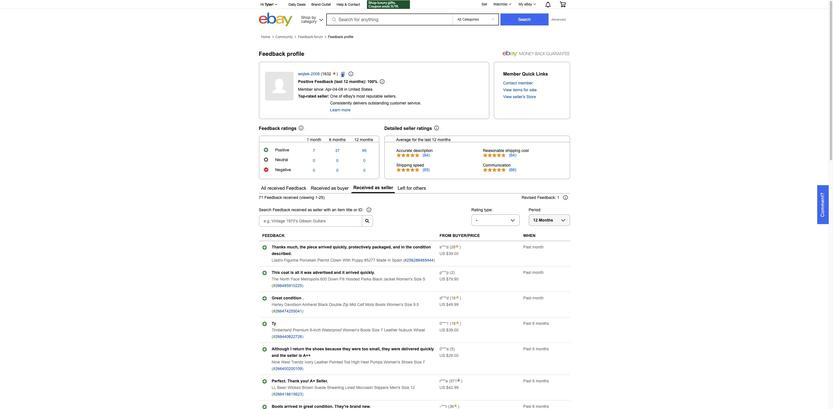 Task type: vqa. For each thing, say whether or not it's contained in the screenshot.
second Contact seller button from the top
no



Task type: describe. For each thing, give the bounding box(es) containing it.
ll
[[272, 386, 276, 390]]

feedback left by buyer. element for 16
[[440, 296, 449, 301]]

12 inside popup button
[[533, 218, 538, 223]]

6 for r***a
[[533, 379, 535, 384]]

( right s***d
[[450, 245, 451, 250]]

sellers.
[[384, 94, 397, 98]]

women's inside nine west trendz ivory leather pointed toe high heel pumps women's shoes size 7 (#
[[384, 360, 400, 365]]

speed
[[413, 163, 424, 168]]

although
[[272, 347, 289, 352]]

256286465444 link
[[407, 258, 434, 263]]

suede
[[314, 386, 326, 390]]

feedback element
[[262, 234, 285, 238]]

past 6 months for 5
[[523, 347, 549, 352]]

women's inside timberland premium 6-inch waterproof women's boots size 7 leather nubuck wheat (#
[[343, 328, 359, 333]]

cost
[[522, 148, 529, 153]]

advertised
[[313, 271, 333, 275]]

6 for 0***1
[[533, 322, 535, 326]]

average for the last 12 months
[[396, 137, 451, 142]]

thanks much, the piece arrived quickly, protectively packaged,  and in the condition described. lladro figurine porcelain pierrot clown with puppy  #5277 made in spain (# 256286465444 )
[[272, 245, 435, 263]]

received for received as buyer
[[311, 186, 330, 191]]

past month for $39.00
[[523, 245, 544, 250]]

0 horizontal spatial arrived
[[284, 405, 298, 409]]

12 right last
[[432, 137, 437, 142]]

month for us $79.90
[[533, 271, 544, 275]]

sale
[[530, 88, 537, 92]]

advanced link
[[549, 14, 569, 25]]

0 vertical spatial 1
[[307, 137, 309, 142]]

12 right (last
[[344, 79, 348, 84]]

past month element for $49.99
[[523, 296, 544, 301]]

past for 5
[[523, 347, 531, 352]]

pointed
[[329, 360, 343, 365]]

sell
[[482, 2, 487, 6]]

ebay money back guarantee policy image
[[503, 50, 570, 57]]

arrived inside thanks much, the piece arrived quickly, protectively packaged,  and in the condition described. lladro figurine porcelain pierrot clown with puppy  #5277 made in spain (# 256286465444 )
[[318, 245, 332, 250]]

great condition .
[[272, 296, 304, 301]]

( right the ***r
[[448, 405, 450, 409]]

) inside p***p ( 2 ) us $79.90
[[454, 271, 455, 275]]

community
[[276, 35, 293, 39]]

the up 256286465444
[[406, 245, 412, 250]]

size inside ll bean wicked brown suede shearling lined moccasin slippers men's size 12 (#
[[402, 386, 409, 390]]

p***p ( 2 ) us $79.90
[[440, 271, 459, 282]]

in left great
[[299, 405, 302, 409]]

past 6 months element for 571
[[523, 379, 549, 384]]

for for left for others
[[407, 186, 412, 191]]

seller inside button
[[381, 185, 393, 190]]

deals
[[297, 3, 306, 7]]

double
[[329, 303, 342, 307]]

and inside 'although i return the shoes because they were too small, they were delivered quickly and the seller is a++'
[[272, 354, 279, 358]]

ebay's
[[343, 94, 355, 98]]

feedback profile main content
[[259, 32, 829, 409]]

( right 0***1
[[450, 322, 451, 326]]

( right 2008
[[321, 72, 322, 76]]

feedback ratings
[[259, 126, 297, 131]]

shipping
[[397, 163, 412, 168]]

64 ratings received on reasonable shipping cost. click to check average rating. element
[[509, 153, 516, 158]]

high
[[351, 360, 360, 365]]

( 16
[[449, 296, 456, 301]]

0 vertical spatial 7
[[313, 148, 315, 153]]

6-
[[310, 328, 314, 333]]

(# inside ll bean wicked brown suede shearling lined moccasin slippers men's size 12 (#
[[272, 392, 275, 397]]

feedback left by buyer. element for 28
[[440, 245, 449, 250]]

a+
[[310, 379, 315, 384]]

left for others button
[[396, 184, 428, 193]]

learn
[[330, 108, 340, 112]]

lined
[[345, 386, 355, 390]]

e.g. Vintage 1970's Gibson Guitars text field
[[259, 216, 362, 227]]

month for us $39.00
[[533, 245, 544, 250]]

feedback left by buyer. element for 36
[[440, 405, 447, 409]]

feedback profile for "feedback profile page for wojtek-2008" 'element'
[[259, 51, 304, 57]]

received for search
[[291, 208, 307, 212]]

( right d***d
[[450, 296, 451, 301]]

watchlist
[[494, 2, 508, 6]]

united
[[349, 87, 360, 92]]

(# inside the north face metropolis 600 down fill hooded parka black jacket women's size s (#
[[272, 284, 275, 288]]

when
[[523, 234, 536, 238]]

reasonable shipping cost
[[483, 148, 529, 153]]

as for seller
[[375, 185, 380, 190]]

home
[[261, 35, 270, 39]]

reasonable
[[483, 148, 504, 153]]

jacket
[[384, 277, 395, 282]]

size inside timberland premium 6-inch waterproof women's boots size 7 leather nubuck wheat (#
[[372, 328, 380, 333]]

(64) button for description
[[422, 153, 431, 158]]

from
[[440, 234, 452, 238]]

seller inside 'although i return the shoes because they were too small, they were delivered quickly and the seller is a++'
[[287, 354, 298, 358]]

5
[[451, 347, 454, 352]]

-***r
[[440, 405, 447, 409]]

size inside 'harley davidson amherst black double zip mid calf moto boots women's size 9.5 (#'
[[404, 303, 412, 307]]

) inside thanks much, the piece arrived quickly, protectively packaged,  and in the condition described. lladro figurine porcelain pierrot clown with puppy  #5277 made in spain (# 256286465444 )
[[434, 258, 435, 263]]

is inside 'although i return the shoes because they were too small, they were delivered quickly and the seller is a++'
[[299, 354, 302, 358]]

from buyer/price element
[[440, 234, 480, 238]]

davidson
[[285, 303, 301, 307]]

with
[[343, 258, 351, 263]]

7 inside nine west trendz ivory leather pointed toe high heel pumps women's shoes size 7 (#
[[423, 360, 425, 365]]

feedback forum
[[298, 35, 323, 39]]

66 ratings received on communication. click to check average rating. element
[[509, 168, 516, 172]]

was
[[304, 271, 312, 275]]

select the type of feedback rating you want to see element
[[472, 208, 493, 212]]

seller up average
[[404, 126, 416, 131]]

timberland premium 6-inch waterproof women's boots size 7 leather nubuck wheat (#
[[272, 328, 425, 339]]

(# inside 'harley davidson amherst black double zip mid calf moto boots women's size 9.5 (#'
[[272, 309, 275, 314]]

positive for positive
[[275, 148, 289, 153]]

past for 571
[[523, 379, 531, 384]]

us inside 0***a ( 5 ) us $29.00
[[440, 354, 445, 358]]

!
[[273, 3, 274, 7]]

quickly
[[420, 347, 434, 352]]

thanks much, the piece arrived quickly, protectively packaged,  and in the condition described. element
[[272, 245, 431, 256]]

shop by category banner
[[257, 0, 570, 28]]

contact member view items for sale view seller's store
[[503, 81, 537, 99]]

and inside thanks much, the piece arrived quickly, protectively packaged,  and in the condition described. lladro figurine porcelain pierrot clown with puppy  #5277 made in spain (# 256286465444 )
[[393, 245, 400, 250]]

1 vertical spatial 1
[[557, 196, 560, 200]]

women's inside 'harley davidson amherst black double zip mid calf moto boots women's size 9.5 (#'
[[387, 303, 403, 307]]

women's inside the north face metropolis 600 down fill hooded parka black jacket women's size s (#
[[396, 277, 413, 282]]

shoes
[[313, 347, 324, 352]]

wojtek-2008 ( 1632
[[298, 72, 331, 76]]

help & contact link
[[337, 2, 360, 8]]

most
[[356, 94, 365, 98]]

amherst
[[302, 303, 317, 307]]

( 28
[[449, 245, 456, 250]]

the up a++
[[305, 347, 311, 352]]

in up spain at the bottom left of page
[[401, 245, 405, 250]]

great condition . element
[[272, 296, 304, 301]]

past for 2
[[523, 271, 531, 275]]

more
[[342, 108, 351, 112]]

us for 0***1
[[440, 328, 445, 333]]

my
[[519, 2, 524, 6]]

$29.00
[[446, 354, 459, 358]]

for inside "contact member view items for sale view seller's store"
[[524, 88, 528, 92]]

past month element for $39.00
[[523, 245, 544, 250]]

12 inside ll bean wicked brown suede shearling lined moccasin slippers men's size 12 (#
[[410, 386, 415, 390]]

7 past from the top
[[523, 405, 531, 409]]

266485910225
[[275, 284, 302, 288]]

past 6 months for 18
[[523, 322, 549, 326]]

0***1
[[440, 322, 449, 326]]

s***d
[[440, 245, 449, 250]]

black inside the north face metropolis 600 down fill hooded parka black jacket women's size s (#
[[373, 277, 382, 282]]

feedback left by buyer. element for 5
[[440, 347, 449, 352]]

08
[[339, 87, 343, 92]]

feedback left by buyer. element for 18
[[440, 322, 449, 326]]

us for r***a
[[440, 386, 445, 390]]

calf
[[357, 303, 364, 307]]

for for average for the last 12 months
[[412, 137, 417, 142]]

customer
[[390, 101, 406, 105]]

71 feedback received (viewing 1-25)
[[259, 195, 325, 200]]

feedback profile page for wojtek-2008 element
[[259, 51, 304, 57]]

4 past 6 months from the top
[[523, 405, 549, 409]]

my ebay
[[519, 2, 532, 6]]

of
[[339, 94, 342, 98]]

slippers
[[374, 386, 389, 390]]

porcelain
[[300, 258, 316, 263]]

states
[[361, 87, 373, 92]]

click to go to wojtek-2008 ebay store image
[[341, 72, 347, 77]]

your shopping cart image
[[560, 1, 566, 7]]

user profile for wojtek-2008 image
[[265, 72, 294, 101]]

size inside the north face metropolis 600 down fill hooded parka black jacket women's size s (#
[[414, 277, 422, 282]]

(66)
[[509, 168, 516, 172]]

266418615623
[[275, 392, 302, 397]]

shoes
[[401, 360, 413, 365]]

(last
[[334, 79, 343, 84]]

black inside 'harley davidson amherst black double zip mid calf moto boots women's size 9.5 (#'
[[318, 303, 328, 307]]

consistently
[[330, 101, 352, 105]]

past for 16
[[523, 296, 531, 301]]

hooded
[[346, 277, 360, 282]]

brand
[[311, 3, 321, 7]]

(64) button for shipping
[[508, 153, 517, 158]]

(# inside nine west trendz ivory leather pointed toe high heel pumps women's shoes size 7 (#
[[272, 367, 275, 371]]

perfect.
[[272, 379, 287, 384]]

past 6 months element for 5
[[523, 347, 549, 352]]

571
[[450, 379, 457, 384]]

member since: apr-04-08 in united states top-rated seller: one of ebay's most reputable sellers. consistently delivers outstanding customer service. learn more
[[298, 87, 421, 112]]

1 were from the left
[[352, 347, 361, 352]]

category
[[301, 19, 317, 24]]

12 right 6 months on the left top of the page
[[354, 137, 359, 142]]

(viewing
[[299, 195, 314, 200]]

much,
[[287, 245, 299, 250]]

1-
[[315, 195, 319, 200]]

brand outlet
[[311, 3, 331, 7]]

the left last
[[418, 137, 424, 142]]

heel
[[361, 360, 369, 365]]

items
[[513, 88, 523, 92]]

get the coupon image
[[367, 0, 410, 9]]

ty
[[272, 322, 276, 326]]

size inside nine west trendz ivory leather pointed toe high heel pumps women's shoes size 7 (#
[[414, 360, 422, 365]]

seller's
[[513, 95, 525, 99]]

( inside 0***a ( 5 ) us $29.00
[[450, 347, 451, 352]]

boots arrived in great condition. they're brand new. element
[[272, 405, 371, 409]]

2 ratings from the left
[[417, 126, 432, 131]]

condition.
[[314, 405, 334, 409]]

leather inside timberland premium 6-inch waterproof women's boots size 7 leather nubuck wheat (#
[[384, 328, 398, 333]]



Task type: locate. For each thing, give the bounding box(es) containing it.
1 (64) button from the left
[[422, 153, 431, 158]]

4 past from the top
[[523, 322, 531, 326]]

women's left 9.5
[[387, 303, 403, 307]]

and up spain at the bottom left of page
[[393, 245, 400, 250]]

2 vertical spatial past month element
[[523, 296, 544, 301]]

2 horizontal spatial boots
[[375, 303, 386, 307]]

2 past 6 months element from the top
[[523, 347, 549, 352]]

1 vertical spatial condition
[[283, 296, 301, 301]]

for right left
[[407, 186, 412, 191]]

$39.00 down the ( 28
[[446, 252, 459, 256]]

2 were from the left
[[391, 347, 400, 352]]

None submit
[[501, 13, 549, 26]]

us down d***d
[[440, 303, 445, 307]]

266474255041 )
[[275, 309, 303, 314]]

view seller's store link
[[503, 95, 536, 99]]

0 horizontal spatial contact
[[348, 3, 360, 7]]

1 past month from the top
[[523, 245, 544, 250]]

0 horizontal spatial positive
[[275, 148, 289, 153]]

6
[[329, 137, 331, 142], [533, 322, 535, 326], [533, 347, 535, 352], [533, 379, 535, 384], [533, 405, 535, 409]]

past 6 months for 571
[[523, 379, 549, 384]]

past month for $49.99
[[523, 296, 544, 301]]

received as buyer button
[[309, 184, 351, 193]]

seller left left
[[381, 185, 393, 190]]

nine west trendz ivory leather pointed toe high heel pumps women's shoes size 7 (#
[[272, 360, 425, 371]]

they right the 'small,'
[[382, 347, 390, 352]]

$79.90
[[446, 277, 459, 282]]

0 horizontal spatial 1
[[307, 137, 309, 142]]

it
[[301, 271, 303, 275], [342, 271, 345, 275]]

positive up the neutral at the left of page
[[275, 148, 289, 153]]

feedback score is 1632 element
[[322, 72, 331, 77]]

feedback left by buyer. element containing -***r
[[440, 405, 447, 409]]

boots right "moto" at the bottom
[[375, 303, 386, 307]]

( right p***p
[[450, 271, 451, 275]]

thanks
[[272, 245, 286, 250]]

2 (64) from the left
[[509, 153, 516, 158]]

0 vertical spatial black
[[373, 277, 382, 282]]

1 it from the left
[[301, 271, 303, 275]]

2 past 6 months from the top
[[523, 347, 549, 352]]

( right r***a
[[449, 379, 450, 384]]

2 past from the top
[[523, 271, 531, 275]]

) inside 0***a ( 5 ) us $29.00
[[454, 347, 455, 352]]

$39.00
[[446, 252, 459, 256], [446, 328, 459, 333]]

0 horizontal spatial it
[[301, 271, 303, 275]]

this
[[272, 271, 280, 275]]

boots up the too
[[360, 328, 371, 333]]

1 ratings from the left
[[281, 126, 297, 131]]

1 past 6 months element from the top
[[523, 322, 549, 326]]

us down p***p
[[440, 277, 445, 282]]

0 horizontal spatial and
[[272, 354, 279, 358]]

7 up the 'small,'
[[381, 328, 383, 333]]

received up 25)
[[311, 186, 330, 191]]

past 6 months
[[523, 322, 549, 326], [523, 347, 549, 352], [523, 379, 549, 384], [523, 405, 549, 409]]

( right 0***a
[[450, 347, 451, 352]]

7 inside timberland premium 6-inch waterproof women's boots size 7 leather nubuck wheat (#
[[381, 328, 383, 333]]

#5277
[[364, 258, 375, 263]]

0 horizontal spatial is
[[291, 271, 294, 275]]

it up fill
[[342, 271, 345, 275]]

member for member quick links
[[503, 72, 521, 77]]

in right the 'made'
[[388, 258, 391, 263]]

0 vertical spatial received
[[268, 186, 285, 191]]

1 horizontal spatial boots
[[360, 328, 371, 333]]

1 horizontal spatial positive
[[298, 79, 314, 84]]

0 horizontal spatial were
[[352, 347, 361, 352]]

0 vertical spatial for
[[524, 88, 528, 92]]

view left seller's
[[503, 95, 512, 99]]

received right buyer
[[353, 185, 374, 190]]

leather right ivory on the bottom of page
[[315, 360, 328, 365]]

0 horizontal spatial black
[[318, 303, 328, 307]]

women's
[[396, 277, 413, 282], [387, 303, 403, 307], [343, 328, 359, 333], [384, 360, 400, 365]]

feedback left by buyer. element containing d***d
[[440, 296, 449, 301]]

2 it from the left
[[342, 271, 345, 275]]

1 us $39.00 from the top
[[440, 252, 459, 256]]

for down member
[[524, 88, 528, 92]]

0 horizontal spatial boots
[[272, 405, 283, 409]]

0 button
[[313, 158, 315, 163], [336, 158, 339, 163], [363, 158, 366, 163], [313, 168, 315, 173], [336, 168, 339, 173], [363, 168, 366, 173]]

feedback profile right forum
[[328, 35, 354, 39]]

us for s***d
[[440, 252, 445, 256]]

store
[[527, 95, 536, 99]]

1 vertical spatial -
[[440, 405, 441, 409]]

0 horizontal spatial profile
[[287, 51, 304, 57]]

3 feedback left by buyer. element from the top
[[440, 296, 449, 301]]

3 us from the top
[[440, 303, 445, 307]]

1 horizontal spatial it
[[342, 271, 345, 275]]

1 past 6 months from the top
[[523, 322, 549, 326]]

feedback left by buyer. element containing s***d
[[440, 245, 449, 250]]

wojtek-
[[298, 72, 311, 76]]

$39.00 for 18
[[446, 328, 459, 333]]

1 horizontal spatial were
[[391, 347, 400, 352]]

contact inside "contact member view items for sale view seller's store"
[[503, 81, 517, 85]]

us
[[440, 252, 445, 256], [440, 277, 445, 282], [440, 303, 445, 307], [440, 328, 445, 333], [440, 354, 445, 358], [440, 386, 445, 390]]

5 feedback left by buyer. element from the top
[[440, 347, 449, 352]]

1 vertical spatial is
[[299, 354, 302, 358]]

6 past from the top
[[523, 379, 531, 384]]

shop by category button
[[299, 13, 324, 25]]

(64) button left cost
[[508, 153, 517, 158]]

1 vertical spatial positive
[[275, 148, 289, 153]]

too
[[362, 347, 368, 352]]

0 horizontal spatial condition
[[283, 296, 301, 301]]

seller down i at the bottom left of the page
[[287, 354, 298, 358]]

us down r***a
[[440, 386, 445, 390]]

feedback left by buyer. element containing r***a
[[440, 379, 448, 384]]

when element
[[523, 234, 536, 238]]

quick
[[522, 72, 535, 77]]

outstanding
[[368, 101, 389, 105]]

positive for positive feedback (last 12 months): 100%
[[298, 79, 314, 84]]

size left 9.5
[[404, 303, 412, 307]]

- left ( 36
[[440, 405, 441, 409]]

1 horizontal spatial leather
[[384, 328, 398, 333]]

shop by category
[[301, 15, 317, 24]]

0 vertical spatial past month
[[523, 245, 544, 250]]

(# down harley
[[272, 309, 275, 314]]

266400200109
[[275, 367, 302, 371]]

1 horizontal spatial as
[[331, 186, 336, 191]]

face
[[291, 277, 300, 282]]

us down 0***1
[[440, 328, 445, 333]]

- down rating
[[476, 218, 477, 223]]

lladro
[[272, 258, 283, 263]]

condition up "256286465444" link
[[413, 245, 431, 250]]

in right 08
[[344, 87, 347, 92]]

2 vertical spatial for
[[407, 186, 412, 191]]

select the feedback time period you want to see element
[[529, 208, 542, 212]]

0 horizontal spatial (64) button
[[422, 153, 431, 158]]

premium
[[293, 328, 309, 333]]

0 horizontal spatial (64)
[[423, 153, 430, 158]]

us $42.99
[[440, 386, 459, 390]]

1 horizontal spatial member
[[503, 72, 521, 77]]

condition inside thanks much, the piece arrived quickly, protectively packaged,  and in the condition described. lladro figurine porcelain pierrot clown with puppy  #5277 made in spain (# 256286465444 )
[[413, 245, 431, 250]]

you!
[[301, 379, 309, 384]]

0 horizontal spatial 7
[[313, 148, 315, 153]]

positive down the "wojtek-"
[[298, 79, 314, 84]]

1 horizontal spatial profile
[[344, 35, 354, 39]]

0 horizontal spatial -
[[440, 405, 441, 409]]

1 horizontal spatial arrived
[[318, 245, 332, 250]]

arrived down 266418615623 )
[[284, 405, 298, 409]]

size right men's
[[402, 386, 409, 390]]

leather left nubuck
[[384, 328, 398, 333]]

1 horizontal spatial 1
[[557, 196, 560, 200]]

or
[[354, 208, 357, 212]]

0 horizontal spatial they
[[342, 347, 351, 352]]

all
[[261, 186, 266, 191]]

for
[[524, 88, 528, 92], [412, 137, 417, 142], [407, 186, 412, 191]]

brand
[[350, 405, 361, 409]]

0 vertical spatial boots
[[375, 303, 386, 307]]

3 past month element from the top
[[523, 296, 544, 301]]

member for member since: apr-04-08 in united states top-rated seller: one of ebay's most reputable sellers. consistently delivers outstanding customer service. learn more
[[298, 87, 313, 92]]

6 feedback left by buyer. element from the top
[[440, 379, 448, 384]]

the
[[418, 137, 424, 142], [300, 245, 306, 250], [406, 245, 412, 250], [305, 347, 311, 352], [280, 354, 286, 358]]

12 right men's
[[410, 386, 415, 390]]

2 vertical spatial boots
[[272, 405, 283, 409]]

although i return the shoes because they were too small, they were delivered quickly and the seller is a++ element
[[272, 347, 434, 358]]

2 $39.00 from the top
[[446, 328, 459, 333]]

2 view from the top
[[503, 95, 512, 99]]

4 feedback left by buyer. element from the top
[[440, 322, 449, 326]]

feedback left by buyer. element left the 18
[[440, 322, 449, 326]]

past month
[[523, 245, 544, 250], [523, 271, 544, 275], [523, 296, 544, 301]]

feedback left by buyer. element containing p***p
[[440, 271, 449, 275]]

past for 28
[[523, 245, 531, 250]]

2 vertical spatial arrived
[[284, 405, 298, 409]]

1 horizontal spatial feedback profile
[[328, 35, 354, 39]]

black right parka
[[373, 277, 382, 282]]

none submit inside shop by category banner
[[501, 13, 549, 26]]

2 vertical spatial past month
[[523, 296, 544, 301]]

(64) left cost
[[509, 153, 516, 158]]

women's right jacket on the left of the page
[[396, 277, 413, 282]]

received as seller
[[353, 185, 393, 190]]

us down s***d
[[440, 252, 445, 256]]

7 down quickly
[[423, 360, 425, 365]]

1 vertical spatial feedback profile
[[259, 51, 304, 57]]

1 horizontal spatial and
[[334, 271, 341, 275]]

feedback left by buyer. element left 28
[[440, 245, 449, 250]]

1 vertical spatial 7
[[381, 328, 383, 333]]

(# down "nine"
[[272, 367, 275, 371]]

size up the 'small,'
[[372, 328, 380, 333]]

black left the double
[[318, 303, 328, 307]]

moccasin
[[356, 386, 373, 390]]

contact inside account navigation
[[348, 3, 360, 7]]

(64) button up speed
[[422, 153, 431, 158]]

266400200109 link
[[275, 367, 302, 371]]

4 us from the top
[[440, 328, 445, 333]]

0 horizontal spatial member
[[298, 87, 313, 92]]

member inside member since: apr-04-08 in united states top-rated seller: one of ebay's most reputable sellers. consistently delivers outstanding customer service. learn more
[[298, 87, 313, 92]]

us inside p***p ( 2 ) us $79.90
[[440, 277, 445, 282]]

us $39.00 down the ( 28
[[440, 252, 459, 256]]

as left left
[[375, 185, 380, 190]]

71
[[259, 195, 263, 200]]

$39.00 for 28
[[446, 252, 459, 256]]

inch
[[314, 328, 321, 333]]

arrived right piece
[[318, 245, 332, 250]]

help & contact
[[337, 3, 360, 7]]

1 horizontal spatial received
[[353, 185, 374, 190]]

2 vertical spatial and
[[272, 354, 279, 358]]

learn more link
[[330, 108, 351, 112]]

revised feedback: 1
[[522, 196, 560, 200]]

received inside button
[[268, 186, 285, 191]]

5 past from the top
[[523, 347, 531, 352]]

6 us from the top
[[440, 386, 445, 390]]

0***a
[[440, 347, 449, 352]]

and up down
[[334, 271, 341, 275]]

the left piece
[[300, 245, 306, 250]]

small,
[[369, 347, 381, 352]]

condition
[[413, 245, 431, 250], [283, 296, 301, 301]]

help
[[337, 3, 344, 7]]

1 vertical spatial received
[[283, 195, 298, 200]]

us $39.00 for 0***1
[[440, 328, 459, 333]]

4 past 6 months element from the top
[[523, 405, 549, 409]]

boots inside timberland premium 6-inch waterproof women's boots size 7 leather nubuck wheat (#
[[360, 328, 371, 333]]

1 horizontal spatial black
[[373, 277, 382, 282]]

it right all in the left bottom of the page
[[301, 271, 303, 275]]

(# inside thanks much, the piece arrived quickly, protectively packaged,  and in the condition described. lladro figurine porcelain pierrot clown with puppy  #5277 made in spain (# 256286465444 )
[[403, 258, 407, 263]]

hi tyler !
[[261, 3, 274, 7]]

0 vertical spatial positive
[[298, 79, 314, 84]]

feedback left by buyer. element left 36
[[440, 405, 447, 409]]

0 vertical spatial contact
[[348, 3, 360, 7]]

2 horizontal spatial and
[[393, 245, 400, 250]]

1 they from the left
[[342, 347, 351, 352]]

- inside popup button
[[476, 218, 477, 223]]

- for -***r
[[440, 405, 441, 409]]

feedback left by buyer. element up us $42.99 at the right bottom of page
[[440, 379, 448, 384]]

feedback inside the all received feedback button
[[286, 186, 306, 191]]

1 horizontal spatial (64) button
[[508, 153, 517, 158]]

266418615623 )
[[275, 392, 303, 397]]

3 past 6 months from the top
[[523, 379, 549, 384]]

feedback profile for "feedback profile" link
[[328, 35, 354, 39]]

0 horizontal spatial leather
[[315, 360, 328, 365]]

in inside member since: apr-04-08 in united states top-rated seller: one of ebay's most reputable sellers. consistently delivers outstanding customer service. learn more
[[344, 87, 347, 92]]

as for buyer
[[331, 186, 336, 191]]

feedback
[[262, 234, 285, 238]]

north
[[280, 277, 290, 282]]

received as seller button
[[352, 184, 395, 193]]

women's right waterproof
[[343, 328, 359, 333]]

0 vertical spatial is
[[291, 271, 294, 275]]

1 vertical spatial for
[[412, 137, 417, 142]]

2 past month element from the top
[[523, 271, 544, 275]]

this coat is all it was advertised and it arrived quickly. element
[[272, 271, 375, 275]]

3 past month from the top
[[523, 296, 544, 301]]

1 feedback left by buyer. element from the top
[[440, 245, 449, 250]]

2 us $39.00 from the top
[[440, 328, 459, 333]]

contact up the items
[[503, 81, 517, 85]]

clown
[[330, 258, 342, 263]]

(# down timberland
[[272, 335, 275, 339]]

5 us from the top
[[440, 354, 445, 358]]

0 horizontal spatial feedback profile
[[259, 51, 304, 57]]

received for 71
[[283, 195, 298, 200]]

revised
[[522, 196, 536, 200]]

2 they from the left
[[382, 347, 390, 352]]

(# down ll at the bottom left of the page
[[272, 392, 275, 397]]

0 vertical spatial member
[[503, 72, 521, 77]]

0 vertical spatial and
[[393, 245, 400, 250]]

7 down 1 month
[[313, 148, 315, 153]]

(64) button
[[422, 153, 431, 158], [508, 153, 517, 158]]

$39.00 down ( 18
[[446, 328, 459, 333]]

1 vertical spatial past month element
[[523, 271, 544, 275]]

65 ratings received on shipping speed. click to check average rating. element
[[423, 168, 430, 172]]

d***d
[[440, 296, 449, 301]]

1 us from the top
[[440, 252, 445, 256]]

arrived up hooded
[[346, 271, 359, 275]]

view
[[503, 88, 512, 92], [503, 95, 512, 99]]

0 vertical spatial profile
[[344, 35, 354, 39]]

2 past month from the top
[[523, 271, 544, 275]]

0 vertical spatial arrived
[[318, 245, 332, 250]]

and up "nine"
[[272, 354, 279, 358]]

266400200109 )
[[275, 367, 303, 371]]

feedback
[[298, 35, 313, 39], [328, 35, 343, 39], [259, 51, 285, 57], [315, 79, 333, 84], [259, 126, 280, 131], [286, 186, 306, 191], [264, 195, 282, 200], [273, 208, 290, 212]]

1 vertical spatial boots
[[360, 328, 371, 333]]

0 vertical spatial feedback profile
[[328, 35, 354, 39]]

1 vertical spatial us $39.00
[[440, 328, 459, 333]]

0 vertical spatial view
[[503, 88, 512, 92]]

1 horizontal spatial condition
[[413, 245, 431, 250]]

member up contact member link
[[503, 72, 521, 77]]

(# inside timberland premium 6-inch waterproof women's boots size 7 leather nubuck wheat (#
[[272, 335, 275, 339]]

us for d***d
[[440, 303, 445, 307]]

past month element
[[523, 245, 544, 250], [523, 271, 544, 275], [523, 296, 544, 301]]

1 vertical spatial black
[[318, 303, 328, 307]]

6 for 0***a
[[533, 347, 535, 352]]

0 vertical spatial past month element
[[523, 245, 544, 250]]

ll bean wicked brown suede shearling lined moccasin slippers men's size 12 (#
[[272, 386, 415, 397]]

were left the too
[[352, 347, 361, 352]]

1 vertical spatial arrived
[[346, 271, 359, 275]]

account navigation
[[257, 0, 570, 10]]

were left delivered
[[391, 347, 400, 352]]

0 vertical spatial -
[[476, 218, 477, 223]]

quickly.
[[360, 271, 375, 275]]

1 horizontal spatial 7
[[381, 328, 383, 333]]

(# right spain at the bottom left of page
[[403, 258, 407, 263]]

feedback left by buyer. element for 2
[[440, 271, 449, 275]]

2 feedback left by buyer. element from the top
[[440, 271, 449, 275]]

1 month
[[307, 137, 321, 142]]

quickly,
[[333, 245, 348, 250]]

1 vertical spatial contact
[[503, 81, 517, 85]]

1 horizontal spatial they
[[382, 347, 390, 352]]

(65) button
[[422, 168, 431, 172]]

view left the items
[[503, 88, 512, 92]]

0 vertical spatial $39.00
[[446, 252, 459, 256]]

they up "toe"
[[342, 347, 351, 352]]

contact right the &
[[348, 3, 360, 7]]

( inside p***p ( 2 ) us $79.90
[[450, 271, 451, 275]]

feedback left by buyer. element left 5
[[440, 347, 449, 352]]

0 horizontal spatial as
[[308, 208, 312, 212]]

condition up davidson in the bottom left of the page
[[283, 296, 301, 301]]

timberland
[[272, 328, 292, 333]]

contact member link
[[503, 81, 533, 85]]

feedback left by buyer. element containing 0***1
[[440, 322, 449, 326]]

seller:
[[317, 94, 329, 98]]

as
[[375, 185, 380, 190], [331, 186, 336, 191], [308, 208, 312, 212]]

received down the all received feedback button
[[283, 195, 298, 200]]

1 vertical spatial and
[[334, 271, 341, 275]]

12 months
[[533, 218, 553, 223]]

the down the although
[[280, 354, 286, 358]]

ty element
[[272, 322, 276, 326]]

2 horizontal spatial arrived
[[346, 271, 359, 275]]

size right shoes
[[414, 360, 422, 365]]

1 vertical spatial $39.00
[[446, 328, 459, 333]]

64 ratings received on accurate description. click to check average rating. element
[[423, 153, 430, 158]]

harley
[[272, 303, 283, 307]]

past 6 months element for 18
[[523, 322, 549, 326]]

feedback left by buyer. element containing 0***a
[[440, 347, 449, 352]]

is
[[291, 271, 294, 275], [299, 354, 302, 358]]

1 past month element from the top
[[523, 245, 544, 250]]

boots inside 'harley davidson amherst black double zip mid calf moto boots women's size 9.5 (#'
[[375, 303, 386, 307]]

1 vertical spatial member
[[298, 87, 313, 92]]

1 vertical spatial profile
[[287, 51, 304, 57]]

buyer/price
[[453, 234, 480, 238]]

from buyer/price
[[440, 234, 480, 238]]

1 horizontal spatial contact
[[503, 81, 517, 85]]

266485910225 )
[[275, 284, 303, 288]]

0 vertical spatial condition
[[413, 245, 431, 250]]

profile for "feedback profile page for wojtek-2008" 'element'
[[287, 51, 304, 57]]

home link
[[261, 35, 270, 39]]

all received feedback button
[[259, 184, 308, 193]]

trendz
[[291, 360, 304, 365]]

(64) for description
[[423, 153, 430, 158]]

us down 0***a
[[440, 354, 445, 358]]

1 vertical spatial view
[[503, 95, 512, 99]]

item
[[338, 208, 345, 212]]

2 us from the top
[[440, 277, 445, 282]]

1 vertical spatial leather
[[315, 360, 328, 365]]

month for us $49.99
[[533, 296, 544, 301]]

feedback left by buyer. element up 'us $49.99'
[[440, 296, 449, 301]]

1 vertical spatial past month
[[523, 271, 544, 275]]

0 horizontal spatial ratings
[[281, 126, 297, 131]]

3 past from the top
[[523, 296, 531, 301]]

0 vertical spatial us $39.00
[[440, 252, 459, 256]]

2 (64) button from the left
[[508, 153, 517, 158]]

boots down 266418615623 link
[[272, 405, 283, 409]]

past 6 months element
[[523, 322, 549, 326], [523, 347, 549, 352], [523, 379, 549, 384], [523, 405, 549, 409]]

with
[[324, 208, 331, 212]]

past for 18
[[523, 322, 531, 326]]

(66) button
[[508, 168, 517, 172]]

7 feedback left by buyer. element from the top
[[440, 405, 447, 409]]

profile for "feedback profile" link
[[344, 35, 354, 39]]

7 button
[[313, 148, 315, 153]]

100%
[[368, 79, 378, 84]]

as up e.g. vintage 1970's gibson guitars text box at the bottom of the page
[[308, 208, 312, 212]]

(# down the
[[272, 284, 275, 288]]

received right all
[[268, 186, 285, 191]]

size left s
[[414, 277, 422, 282]]

1 $39.00 from the top
[[446, 252, 459, 256]]

(64) up speed
[[423, 153, 430, 158]]

(64) for shipping
[[509, 153, 516, 158]]

type:
[[484, 208, 493, 212]]

us $39.00 for s***d
[[440, 252, 459, 256]]

1 horizontal spatial (64)
[[509, 153, 516, 158]]

received for received as seller
[[353, 185, 374, 190]]

men's
[[390, 386, 400, 390]]

1 (64) from the left
[[423, 153, 430, 158]]

1 horizontal spatial is
[[299, 354, 302, 358]]

2 horizontal spatial as
[[375, 185, 380, 190]]

leather inside nine west trendz ivory leather pointed toe high heel pumps women's shoes size 7 (#
[[315, 360, 328, 365]]

3 past 6 months element from the top
[[523, 379, 549, 384]]

-
[[476, 218, 477, 223], [440, 405, 441, 409]]

2 vertical spatial received
[[291, 208, 307, 212]]

1 view from the top
[[503, 88, 512, 92]]

1 past from the top
[[523, 245, 531, 250]]

for right average
[[412, 137, 417, 142]]

perfect.  thank you!  a+ seller. element
[[272, 379, 328, 384]]

0 horizontal spatial received
[[311, 186, 330, 191]]

member up top-
[[298, 87, 313, 92]]

feedback left by buyer. element
[[440, 245, 449, 250], [440, 271, 449, 275], [440, 296, 449, 301], [440, 322, 449, 326], [440, 347, 449, 352], [440, 379, 448, 384], [440, 405, 447, 409]]

seller left with
[[313, 208, 323, 212]]

1 horizontal spatial ratings
[[417, 126, 432, 131]]

for inside left for others button
[[407, 186, 412, 191]]

2 vertical spatial 7
[[423, 360, 425, 365]]

- for -
[[476, 218, 477, 223]]

all
[[295, 271, 299, 275]]

Search for anything text field
[[327, 14, 452, 25]]

feedback left by buyer. element for 571
[[440, 379, 448, 384]]



